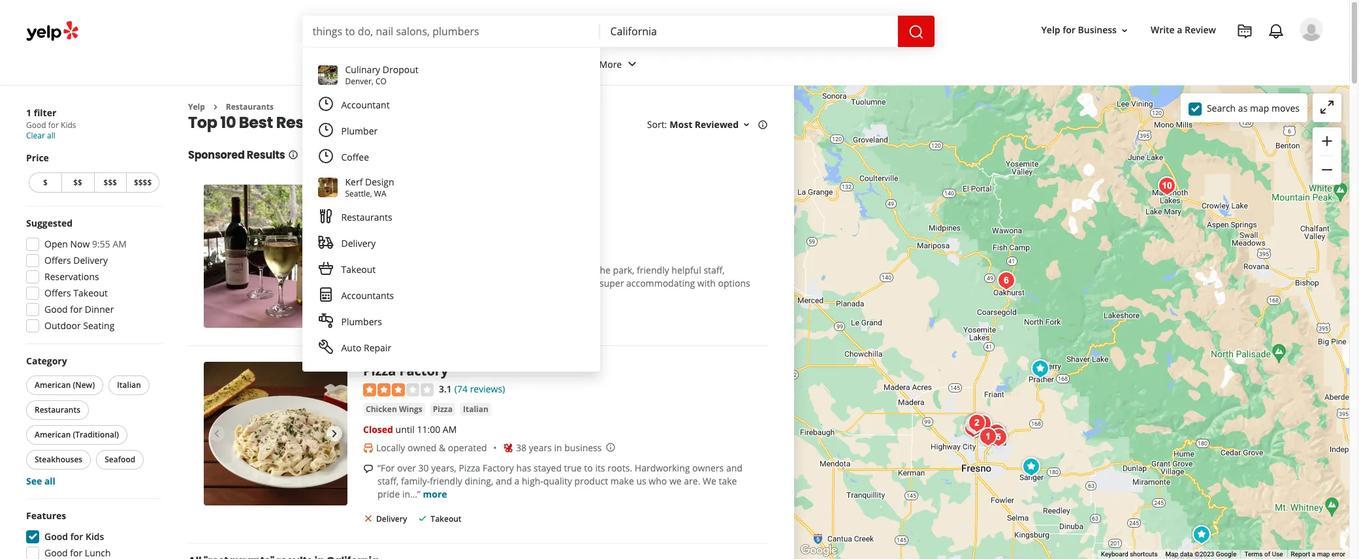 Task type: describe. For each thing, give the bounding box(es) containing it.
1 horizontal spatial pizza factory image
[[1028, 356, 1054, 382]]

use
[[1272, 551, 1283, 558]]

map data ©2023 google
[[1166, 551, 1237, 558]]

16 speech v2 image for , super close to the park, friendly helpful staff, awesome food... even for this vegetarian, they were super accommodating with options for me to…"
[[363, 266, 374, 276]]

group containing features
[[22, 510, 162, 559]]

services
[[429, 58, 464, 70]]

as
[[1238, 102, 1248, 114]]

1 filter good for kids clear all
[[26, 106, 76, 141]]

a for write
[[1177, 24, 1183, 36]]

review
[[1185, 24, 1216, 36]]

0 vertical spatial super
[[535, 264, 559, 276]]

see all button
[[26, 475, 55, 487]]

good inside 1 filter good for kids clear all
[[26, 120, 46, 131]]

restaurants down seattle,
[[341, 211, 392, 223]]

friendly inside "for over 30 years, pizza factory has stayed true to its roots. hardworking owners and staff, family-friendly dining, and a high-quality product make us who we are. we take pride in…"
[[430, 475, 462, 487]]

zoom out image
[[1320, 162, 1335, 178]]

24 delivery v2 image
[[318, 235, 333, 250]]

good for good for dinner
[[44, 303, 68, 316]]

nolan p. image
[[1300, 18, 1323, 41]]

restaurants button
[[26, 400, 89, 420]]

to inside , super close to the park, friendly helpful staff, awesome food... even for this vegetarian, they were super accommodating with options for me to…"
[[586, 264, 594, 276]]

0 horizontal spatial pizza factory image
[[204, 362, 348, 506]]

vegetarian,
[[506, 277, 553, 289]]

see
[[26, 475, 42, 487]]

chicken wings link
[[363, 403, 425, 416]]

pizza inside "for over 30 years, pizza factory has stayed true to its roots. hardworking owners and staff, family-friendly dining, and a high-quality product make us who we are. we take pride in…"
[[459, 462, 480, 474]]

0 vertical spatial restaurants link
[[300, 47, 390, 85]]

good for good for kids
[[44, 530, 68, 543]]

me
[[392, 290, 406, 302]]

hardworking
[[635, 462, 690, 474]]

good for dinner
[[44, 303, 114, 316]]

16 info v2 image
[[758, 120, 768, 130]]

colton's social house image
[[986, 424, 1012, 450]]

auto repair
[[341, 342, 391, 354]]

more
[[423, 488, 447, 500]]

food...
[[421, 277, 448, 289]]

owners
[[692, 462, 724, 474]]

1 vertical spatial &
[[439, 442, 446, 454]]

write a review link
[[1146, 19, 1222, 42]]

pizza for pizza
[[433, 404, 453, 415]]

reviews)
[[470, 383, 505, 395]]

accommodating
[[626, 277, 695, 289]]

0 horizontal spatial italian button
[[109, 376, 149, 395]]

Find text field
[[313, 24, 590, 39]]

all inside 1 filter good for kids clear all
[[47, 130, 55, 141]]

24 accountants v2 image
[[318, 287, 333, 303]]

0 vertical spatial and
[[726, 462, 743, 474]]

pizza factory
[[363, 362, 448, 380]]

16 close v2 image
[[363, 513, 374, 524]]

to inside "for over 30 years, pizza factory has stayed true to its roots. hardworking owners and staff, family-friendly dining, and a high-quality product make us who we are. we take pride in…"
[[584, 462, 593, 474]]

coffee
[[341, 151, 369, 163]]

seattle,
[[345, 188, 372, 199]]

best
[[239, 112, 273, 134]]

american for american (new)
[[35, 380, 71, 391]]

open for open now 9:55 am
[[44, 238, 68, 250]]

factory inside "for over 30 years, pizza factory has stayed true to its roots. hardworking owners and staff, family-friendly dining, and a high-quality product make us who we are. we take pride in…"
[[483, 462, 514, 474]]

roots.
[[608, 462, 632, 474]]

heirloom image
[[964, 410, 990, 436]]

moves
[[1272, 102, 1300, 114]]

kids inside 1 filter good for kids clear all
[[61, 120, 76, 131]]

3.2 star rating image
[[363, 206, 434, 219]]

seafood button
[[96, 450, 144, 470]]

24 chevron down v2 image
[[364, 56, 380, 72]]

staff, inside "for over 30 years, pizza factory has stayed true to its roots. hardworking owners and staff, family-friendly dining, and a high-quality product make us who we are. we take pride in…"
[[378, 475, 399, 487]]

filter
[[34, 106, 56, 119]]

pismo's coastal grill image
[[962, 411, 988, 437]]

"for over 30 years, pizza factory has stayed true to its roots. hardworking owners and staff, family-friendly dining, and a high-quality product make us who we are. we take pride in…"
[[378, 462, 743, 500]]

24 auto repair v2 image
[[318, 339, 333, 355]]

9:55
[[92, 238, 110, 250]]

"for
[[378, 462, 395, 474]]

quality
[[543, 475, 572, 487]]

in
[[554, 442, 562, 454]]

keyboard shortcuts button
[[1101, 550, 1158, 559]]

(74
[[455, 383, 468, 395]]

delivery link
[[310, 231, 592, 257]]

operated
[[448, 442, 487, 454]]

co
[[376, 76, 387, 87]]

$$$$
[[134, 177, 152, 188]]

results
[[247, 148, 285, 163]]

24 shopping v2 image
[[318, 261, 333, 277]]

auto repair link
[[310, 335, 592, 361]]

auto
[[341, 342, 361, 354]]

slideshow element for the gateway restaurant & lodge
[[204, 184, 348, 328]]

24 clock v2 image
[[318, 149, 333, 164]]

next image
[[327, 426, 342, 442]]

delivery inside group
[[73, 254, 108, 267]]

map region
[[703, 8, 1359, 559]]

offers for offers takeout
[[44, 287, 71, 299]]

data
[[1180, 551, 1193, 558]]

accountants
[[341, 289, 394, 302]]

report
[[1291, 551, 1311, 558]]

locally owned & operated
[[376, 442, 487, 454]]

kids inside group
[[86, 530, 104, 543]]

projects image
[[1237, 24, 1253, 39]]

its
[[595, 462, 605, 474]]

years
[[529, 442, 552, 454]]

yelp link
[[188, 101, 205, 112]]

chicken
[[366, 404, 397, 415]]

offers for offers delivery
[[44, 254, 71, 267]]

design
[[365, 176, 394, 188]]

11:00
[[417, 423, 440, 436]]

the gateway restaurant & lodge image
[[204, 184, 348, 328]]

pride
[[378, 488, 400, 500]]

delivery for 16 close v2 "icon"
[[376, 513, 407, 525]]

Near text field
[[610, 24, 887, 39]]

repair
[[364, 342, 391, 354]]

next image
[[327, 248, 342, 264]]

in…"
[[402, 488, 421, 500]]

take
[[719, 475, 737, 487]]

expand map image
[[1320, 99, 1335, 115]]

make
[[611, 475, 634, 487]]

$$$
[[104, 177, 117, 188]]

0 horizontal spatial factory
[[399, 362, 448, 380]]

3.1 link
[[439, 382, 452, 396]]

steakhouses
[[35, 454, 82, 465]]

dinner
[[85, 303, 114, 316]]

previous image
[[209, 426, 225, 442]]

more
[[599, 58, 622, 70]]

slideshow element for pizza factory
[[204, 362, 348, 506]]

wa
[[374, 188, 386, 199]]

seating
[[410, 316, 438, 327]]

search
[[1207, 102, 1236, 114]]

outdoor for outdoor seating
[[376, 316, 408, 327]]

restaurants inside 'button'
[[35, 404, 80, 415]]

a inside "for over 30 years, pizza factory has stayed true to its roots. hardworking owners and staff, family-friendly dining, and a high-quality product make us who we are. we take pride in…"
[[514, 475, 520, 487]]

$
[[43, 177, 48, 188]]

toomey's image
[[1154, 173, 1180, 199]]

the gateway restaurant & lodge image
[[1189, 522, 1215, 548]]

report a map error link
[[1291, 551, 1346, 558]]

wingstop image
[[1018, 454, 1045, 480]]

sponsored results
[[188, 148, 285, 163]]

previous image
[[209, 248, 225, 264]]

38
[[516, 442, 527, 454]]

3.1 star rating image
[[363, 383, 434, 397]]

pizza button
[[430, 403, 455, 416]]

for inside yelp for business button
[[1063, 24, 1076, 36]]

dog house grill image
[[975, 424, 1001, 450]]

are.
[[684, 475, 700, 487]]

restaurants up 24 clock v2 icon
[[276, 112, 372, 134]]

the gateway restaurant & lodge
[[363, 184, 580, 202]]

steakhouses button
[[26, 450, 91, 470]]

batter up pancakes image
[[970, 411, 996, 437]]

seafood
[[105, 454, 135, 465]]



Task type: vqa. For each thing, say whether or not it's contained in the screenshot.
the ordered
no



Task type: locate. For each thing, give the bounding box(es) containing it.
we
[[669, 475, 682, 487]]

zoom in image
[[1320, 133, 1335, 149]]

factory down 16 years in business v2 icon
[[483, 462, 514, 474]]

0 vertical spatial italian button
[[109, 376, 149, 395]]

1 16 speech v2 image from the top
[[363, 266, 374, 276]]

1 horizontal spatial open
[[363, 246, 388, 258]]

1 horizontal spatial factory
[[483, 462, 514, 474]]

&
[[528, 184, 537, 202], [439, 442, 446, 454]]

american (new)
[[35, 380, 95, 391]]

map left "error"
[[1317, 551, 1330, 558]]

clear
[[26, 130, 45, 141]]

0 horizontal spatial am
[[113, 238, 127, 250]]

, super close to the park, friendly helpful staff, awesome food... even for this vegetarian, they were super accommodating with options for me to…"
[[378, 264, 750, 302]]

2 16 speech v2 image from the top
[[363, 464, 374, 474]]

write
[[1151, 24, 1175, 36]]

delivery right 16 close v2 "icon"
[[376, 513, 407, 525]]

factory up 3.1 link
[[399, 362, 448, 380]]

1 horizontal spatial super
[[600, 277, 624, 289]]

delivery right 24 delivery v2 icon
[[341, 237, 376, 250]]

0 vertical spatial italian
[[117, 380, 141, 391]]

24 clock v2 image left accountant
[[318, 96, 333, 112]]

16 speech v2 image for "for over 30 years, pizza factory has stayed true to its roots. hardworking owners and staff, family-friendly dining, and a high-quality product make us who we are. we take pride in…"
[[363, 464, 374, 474]]

1 vertical spatial slideshow element
[[204, 362, 348, 506]]

24 plumbers v2 image
[[318, 313, 333, 329]]

1 horizontal spatial friendly
[[637, 264, 669, 276]]

takeout for the 16 checkmark v2 "image" corresponding to takeout
[[431, 513, 462, 525]]

until
[[396, 423, 415, 436]]

red apple cafe image
[[960, 415, 986, 441]]

0 horizontal spatial and
[[496, 475, 512, 487]]

all right clear
[[47, 130, 55, 141]]

offers delivery
[[44, 254, 108, 267]]

open up awesome
[[363, 246, 388, 258]]

2 horizontal spatial a
[[1312, 551, 1316, 558]]

0 vertical spatial 16 checkmark v2 image
[[363, 315, 374, 326]]

a right write
[[1177, 24, 1183, 36]]

group containing suggested
[[22, 217, 162, 336]]

culinary dropout denver, co
[[345, 63, 419, 87]]

1 vertical spatial kids
[[86, 530, 104, 543]]

1 vertical spatial italian
[[463, 404, 489, 415]]

0 vertical spatial to
[[586, 264, 594, 276]]

2 horizontal spatial delivery
[[376, 513, 407, 525]]

american (new) button
[[26, 376, 103, 395]]

1 horizontal spatial and
[[726, 462, 743, 474]]

0 vertical spatial friendly
[[637, 264, 669, 276]]

takeout up dinner
[[73, 287, 108, 299]]

chicken wings button
[[363, 403, 425, 416]]

us
[[637, 475, 646, 487]]

1 vertical spatial restaurants link
[[226, 101, 274, 112]]

friendly up accommodating
[[637, 264, 669, 276]]

yelp for yelp for business
[[1042, 24, 1061, 36]]

2 vertical spatial a
[[1312, 551, 1316, 558]]

am for open now 9:55 am
[[113, 238, 127, 250]]

1 horizontal spatial 16 checkmark v2 image
[[418, 513, 428, 524]]

0 vertical spatial staff,
[[704, 264, 725, 276]]

0 horizontal spatial friendly
[[430, 475, 462, 487]]

takeout down more link
[[431, 513, 462, 525]]

16 speech v2 image left the "for
[[363, 464, 374, 474]]

business categories element
[[300, 47, 1323, 85]]

and up take
[[726, 462, 743, 474]]

$$ button
[[61, 172, 94, 193]]

1 vertical spatial good
[[44, 303, 68, 316]]

24 clock v2 image up 24 clock v2 icon
[[318, 122, 333, 138]]

2 vertical spatial good
[[44, 530, 68, 543]]

0 horizontal spatial a
[[514, 475, 520, 487]]

1 vertical spatial am
[[443, 423, 457, 436]]

16 info v2 image
[[288, 150, 298, 160]]

16 speech v2 image
[[363, 266, 374, 276], [363, 464, 374, 474]]

1 horizontal spatial italian
[[463, 404, 489, 415]]

1 vertical spatial delivery
[[73, 254, 108, 267]]

group
[[1313, 127, 1342, 185], [22, 217, 162, 336], [24, 355, 162, 488], [22, 510, 162, 559]]

0 vertical spatial yelp
[[1042, 24, 1061, 36]]

a for report
[[1312, 551, 1316, 558]]

to left its
[[584, 462, 593, 474]]

0 horizontal spatial italian
[[117, 380, 141, 391]]

restaurant
[[451, 184, 524, 202]]

1 vertical spatial offers
[[44, 287, 71, 299]]

house of juju image
[[984, 420, 1010, 446]]

1 vertical spatial 16 speech v2 image
[[363, 464, 374, 474]]

2 horizontal spatial pizza
[[459, 462, 480, 474]]

for
[[1063, 24, 1076, 36], [48, 120, 59, 131], [473, 277, 485, 289], [378, 290, 390, 302], [70, 303, 82, 316], [70, 530, 83, 543]]

0 horizontal spatial takeout
[[73, 287, 108, 299]]

the
[[597, 264, 611, 276]]

outdoor down good for dinner
[[44, 319, 81, 332]]

0 horizontal spatial super
[[535, 264, 559, 276]]

24 clock v2 image inside plumber link
[[318, 122, 333, 138]]

takeout for 24 shopping v2 icon
[[341, 263, 376, 276]]

keyboard shortcuts
[[1101, 551, 1158, 558]]

pizza up dining,
[[459, 462, 480, 474]]

this
[[488, 277, 503, 289]]

0 horizontal spatial kids
[[61, 120, 76, 131]]

0 vertical spatial american
[[35, 380, 71, 391]]

near
[[376, 112, 413, 134]]

pizza down repair
[[363, 362, 396, 380]]

1 slideshow element from the top
[[204, 184, 348, 328]]

1 vertical spatial takeout
[[73, 287, 108, 299]]

pizza factory image
[[1028, 356, 1054, 382], [204, 362, 348, 506]]

1 vertical spatial staff,
[[378, 475, 399, 487]]

takeout inside group
[[73, 287, 108, 299]]

restaurants inside the business categories element
[[311, 58, 362, 70]]

None search field
[[302, 16, 937, 47]]

16 checkmark v2 image down in…"
[[418, 513, 428, 524]]

0 vertical spatial good
[[26, 120, 46, 131]]

shortcuts
[[1130, 551, 1158, 558]]

16 speech v2 image up 'accountants'
[[363, 266, 374, 276]]

italian button down (74 reviews) on the bottom left
[[460, 403, 491, 416]]

2 american from the top
[[35, 429, 71, 440]]

outdoor for outdoor seating
[[44, 319, 81, 332]]

0 vertical spatial 16 speech v2 image
[[363, 266, 374, 276]]

american down category
[[35, 380, 71, 391]]

$$
[[73, 177, 82, 188]]

open for open
[[363, 246, 388, 258]]

(74 reviews) link
[[455, 382, 505, 396]]

2 vertical spatial pizza
[[459, 462, 480, 474]]

0 vertical spatial &
[[528, 184, 537, 202]]

over
[[397, 462, 416, 474]]

2 horizontal spatial takeout
[[431, 513, 462, 525]]

2 vertical spatial restaurants link
[[310, 204, 592, 231]]

16 locally owned v2 image
[[363, 443, 374, 453]]

business
[[1078, 24, 1117, 36]]

for inside 1 filter good for kids clear all
[[48, 120, 59, 131]]

even
[[450, 277, 471, 289]]

italian for left italian button
[[117, 380, 141, 391]]

None field
[[313, 24, 590, 39], [610, 24, 887, 39], [313, 24, 590, 39]]

dropout
[[383, 63, 419, 76]]

am right 11:00 at left
[[443, 423, 457, 436]]

outdoor inside group
[[44, 319, 81, 332]]

am right the 9:55
[[113, 238, 127, 250]]

american down restaurants 'button'
[[35, 429, 71, 440]]

2 24 clock v2 image from the top
[[318, 122, 333, 138]]

south gate brewing company image
[[994, 267, 1020, 294]]

pizza down 3.1
[[433, 404, 453, 415]]

1 vertical spatial 16 checkmark v2 image
[[418, 513, 428, 524]]

$$$$ button
[[126, 172, 159, 193]]

category
[[26, 355, 67, 367]]

map right as
[[1250, 102, 1269, 114]]

16 chevron down v2 image
[[1120, 25, 1130, 36]]

good down 1
[[26, 120, 46, 131]]

yelp inside button
[[1042, 24, 1061, 36]]

italian right (new)
[[117, 380, 141, 391]]

good down offers takeout
[[44, 303, 68, 316]]

home services link
[[390, 47, 493, 85]]

kids
[[61, 120, 76, 131], [86, 530, 104, 543]]

none field 'near'
[[610, 24, 887, 39]]

takeout inside "link"
[[341, 263, 376, 276]]

all right see
[[44, 475, 55, 487]]

map for moves
[[1250, 102, 1269, 114]]

1 24 clock v2 image from the top
[[318, 96, 333, 112]]

0 vertical spatial map
[[1250, 102, 1269, 114]]

keyboard
[[1101, 551, 1129, 558]]

suggested
[[26, 217, 73, 229]]

delivery down 'open now 9:55 am'
[[73, 254, 108, 267]]

italian down (74 reviews) on the bottom left
[[463, 404, 489, 415]]

restaurants right 16 chevron right v2 icon
[[226, 101, 274, 112]]

italian button right (new)
[[109, 376, 149, 395]]

0 vertical spatial kids
[[61, 120, 76, 131]]

report a map error
[[1291, 551, 1346, 558]]

info icon image
[[606, 442, 616, 453], [606, 442, 616, 453]]

1 horizontal spatial kids
[[86, 530, 104, 543]]

0 vertical spatial all
[[47, 130, 55, 141]]

1 horizontal spatial delivery
[[341, 237, 376, 250]]

1 vertical spatial and
[[496, 475, 512, 487]]

1 horizontal spatial italian button
[[460, 403, 491, 416]]

1 vertical spatial yelp
[[188, 101, 205, 112]]

american for american (traditional)
[[35, 429, 71, 440]]

italian inside group
[[117, 380, 141, 391]]

has
[[516, 462, 531, 474]]

pizza inside button
[[433, 404, 453, 415]]

0 vertical spatial am
[[113, 238, 127, 250]]

16 chevron right v2 image
[[210, 102, 221, 112]]

friendly down the years, on the bottom of the page
[[430, 475, 462, 487]]

am for closed until 11:00 am
[[443, 423, 457, 436]]

1 american from the top
[[35, 380, 71, 391]]

1 vertical spatial pizza
[[433, 404, 453, 415]]

0 horizontal spatial pizza
[[363, 362, 396, 380]]

with
[[698, 277, 716, 289]]

accountants link
[[310, 283, 592, 309]]

italian
[[117, 380, 141, 391], [463, 404, 489, 415]]

2 vertical spatial delivery
[[376, 513, 407, 525]]

super down the
[[600, 277, 624, 289]]

map
[[1250, 102, 1269, 114], [1317, 551, 1330, 558]]

1 vertical spatial factory
[[483, 462, 514, 474]]

open now 9:55 am
[[44, 238, 127, 250]]

factory
[[399, 362, 448, 380], [483, 462, 514, 474]]

american (traditional)
[[35, 429, 119, 440]]

open down suggested
[[44, 238, 68, 250]]

2 vertical spatial takeout
[[431, 513, 462, 525]]

american
[[35, 380, 71, 391], [35, 429, 71, 440]]

to up were
[[586, 264, 594, 276]]

italian for the bottom italian button
[[463, 404, 489, 415]]

map for error
[[1317, 551, 1330, 558]]

3.1
[[439, 383, 452, 395]]

westwoods bbq & spice image
[[963, 411, 989, 437]]

offers up reservations
[[44, 254, 71, 267]]

more link
[[423, 488, 447, 500]]

terms of use
[[1245, 551, 1283, 558]]

terms
[[1245, 551, 1263, 558]]

1 horizontal spatial outdoor
[[376, 316, 408, 327]]

2 offers from the top
[[44, 287, 71, 299]]

1 vertical spatial all
[[44, 475, 55, 487]]

outdoor seating
[[44, 319, 115, 332]]

staff, inside , super close to the park, friendly helpful staff, awesome food... even for this vegetarian, they were super accommodating with options for me to…"
[[704, 264, 725, 276]]

google image
[[798, 542, 841, 559]]

1 vertical spatial a
[[514, 475, 520, 487]]

1 vertical spatial american
[[35, 429, 71, 440]]

1 horizontal spatial &
[[528, 184, 537, 202]]

staff, up pride on the bottom of the page
[[378, 475, 399, 487]]

1 horizontal spatial staff,
[[704, 264, 725, 276]]

close
[[562, 264, 583, 276]]

outdoor down me
[[376, 316, 408, 327]]

google
[[1216, 551, 1237, 558]]

denver,
[[345, 76, 374, 87]]

1 vertical spatial friendly
[[430, 475, 462, 487]]

24 food v2 image
[[318, 209, 333, 224]]

write a review
[[1151, 24, 1216, 36]]

california
[[416, 112, 494, 134]]

0 vertical spatial offers
[[44, 254, 71, 267]]

staff, up with in the right of the page
[[704, 264, 725, 276]]

0 horizontal spatial outdoor
[[44, 319, 81, 332]]

0 vertical spatial 24 clock v2 image
[[318, 96, 333, 112]]

search image
[[908, 24, 924, 40]]

friendly inside , super close to the park, friendly helpful staff, awesome food... even for this vegetarian, they were super accommodating with options for me to…"
[[637, 264, 669, 276]]

lodge
[[541, 184, 580, 202]]

terms of use link
[[1245, 551, 1283, 558]]

offers down reservations
[[44, 287, 71, 299]]

0 vertical spatial slideshow element
[[204, 184, 348, 328]]

1 vertical spatial super
[[600, 277, 624, 289]]

16 checkmark v2 image for takeout
[[418, 513, 428, 524]]

open inside group
[[44, 238, 68, 250]]

0 vertical spatial factory
[[399, 362, 448, 380]]

24 clock v2 image inside the accountant link
[[318, 96, 333, 112]]

10
[[220, 112, 236, 134]]

1 horizontal spatial am
[[443, 423, 457, 436]]

super right ,
[[535, 264, 559, 276]]

sponsored
[[188, 148, 245, 163]]

0 vertical spatial delivery
[[341, 237, 376, 250]]

all inside group
[[44, 475, 55, 487]]

the
[[363, 184, 387, 202]]

restaurants down american (new) button
[[35, 404, 80, 415]]

product
[[575, 475, 608, 487]]

takeout up 'accountants'
[[341, 263, 376, 276]]

good
[[26, 120, 46, 131], [44, 303, 68, 316], [44, 530, 68, 543]]

pizza for pizza factory
[[363, 362, 396, 380]]

0 horizontal spatial map
[[1250, 102, 1269, 114]]

1 vertical spatial italian button
[[460, 403, 491, 416]]

1 vertical spatial 24 clock v2 image
[[318, 122, 333, 138]]

outdoor seating
[[376, 316, 438, 327]]

,
[[530, 264, 532, 276]]

high-
[[522, 475, 543, 487]]

  text field
[[313, 24, 590, 39]]

kerf design seattle, wa
[[345, 176, 394, 199]]

& left the lodge
[[528, 184, 537, 202]]

slideshow element
[[204, 184, 348, 328], [204, 362, 348, 506]]

1 vertical spatial map
[[1317, 551, 1330, 558]]

16 years in business v2 image
[[503, 443, 514, 453]]

clear all link
[[26, 130, 55, 141]]

price group
[[26, 152, 162, 195]]

1 horizontal spatial a
[[1177, 24, 1183, 36]]

delivery for 24 delivery v2 icon
[[341, 237, 376, 250]]

good down the features
[[44, 530, 68, 543]]

0 horizontal spatial open
[[44, 238, 68, 250]]

a
[[1177, 24, 1183, 36], [514, 475, 520, 487], [1312, 551, 1316, 558]]

to…"
[[408, 290, 427, 302]]

restaurants up denver,
[[311, 58, 362, 70]]

am inside group
[[113, 238, 127, 250]]

0 horizontal spatial yelp
[[188, 101, 205, 112]]

delivery inside 'link'
[[341, 237, 376, 250]]

0 vertical spatial takeout
[[341, 263, 376, 276]]

takeout
[[341, 263, 376, 276], [73, 287, 108, 299], [431, 513, 462, 525]]

we
[[703, 475, 716, 487]]

notifications image
[[1269, 24, 1284, 39]]

accountant
[[341, 99, 390, 111]]

outdoor
[[376, 316, 408, 327], [44, 319, 81, 332]]

$ button
[[29, 172, 61, 193]]

16 checkmark v2 image for outdoor seating
[[363, 315, 374, 326]]

yelp left business in the right top of the page
[[1042, 24, 1061, 36]]

1 vertical spatial to
[[584, 462, 593, 474]]

group containing category
[[24, 355, 162, 488]]

& right owned
[[439, 442, 446, 454]]

24 clock v2 image for accountant
[[318, 96, 333, 112]]

16 checkmark v2 image down 'accountants'
[[363, 315, 374, 326]]

owned
[[408, 442, 437, 454]]

24 clock v2 image
[[318, 96, 333, 112], [318, 122, 333, 138]]

24 clock v2 image for plumber
[[318, 122, 333, 138]]

years,
[[431, 462, 456, 474]]

1 horizontal spatial takeout
[[341, 263, 376, 276]]

2 slideshow element from the top
[[204, 362, 348, 506]]

user actions element
[[1031, 16, 1342, 97]]

yelp for yelp link on the left top of the page
[[188, 101, 205, 112]]

map
[[1166, 551, 1179, 558]]

0 horizontal spatial &
[[439, 442, 446, 454]]

and right dining,
[[496, 475, 512, 487]]

0 vertical spatial pizza
[[363, 362, 396, 380]]

closed until 11:00 am
[[363, 423, 457, 436]]

0 horizontal spatial staff,
[[378, 475, 399, 487]]

0 horizontal spatial 16 checkmark v2 image
[[363, 315, 374, 326]]

1 horizontal spatial yelp
[[1042, 24, 1061, 36]]

0 vertical spatial a
[[1177, 24, 1183, 36]]

1
[[26, 106, 31, 119]]

24 chevron down v2 image
[[625, 56, 640, 72]]

super
[[535, 264, 559, 276], [600, 277, 624, 289]]

0 horizontal spatial delivery
[[73, 254, 108, 267]]

yelp left 16 chevron right v2 icon
[[188, 101, 205, 112]]

16 checkmark v2 image
[[363, 315, 374, 326], [418, 513, 428, 524]]

a down has
[[514, 475, 520, 487]]

a right report
[[1312, 551, 1316, 558]]

1 offers from the top
[[44, 254, 71, 267]]

1 horizontal spatial pizza
[[433, 404, 453, 415]]

chicken wings
[[366, 404, 423, 415]]



